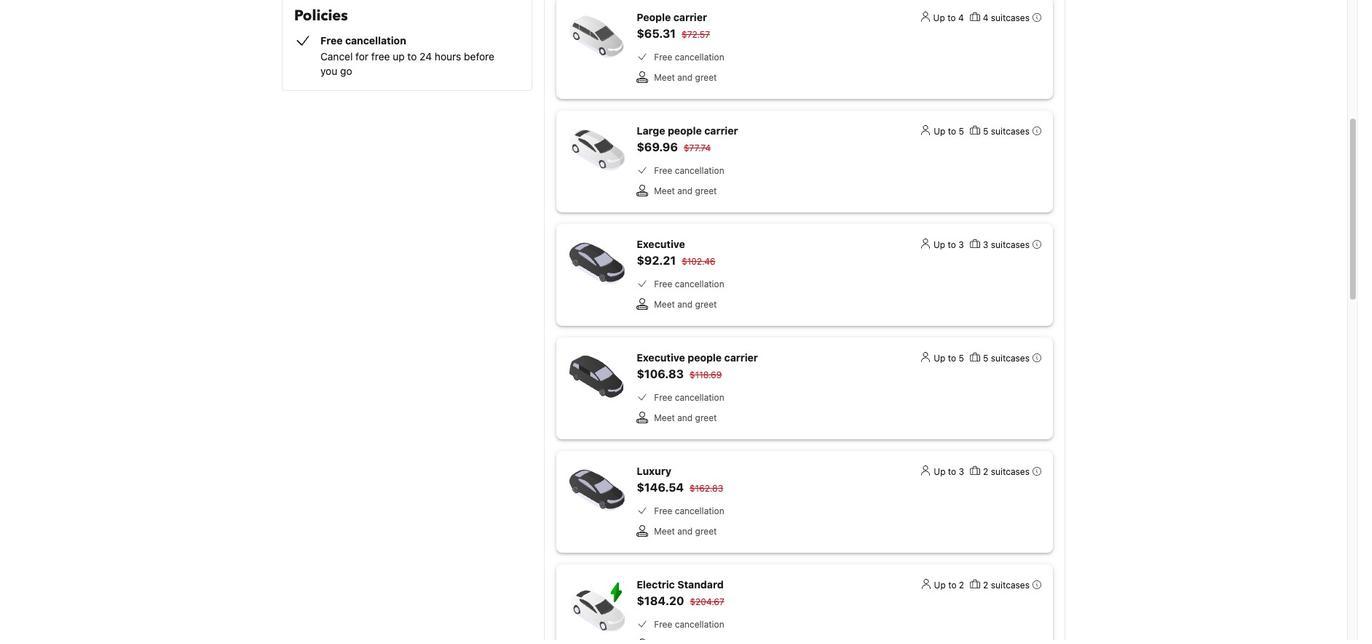Task type: locate. For each thing, give the bounding box(es) containing it.
free cancellation down $72.57
[[654, 52, 724, 63]]

4 meet and greet from the top
[[654, 413, 717, 424]]

cancellation down $72.57
[[675, 52, 724, 63]]

people for $69.96
[[668, 125, 702, 137]]

5 meet from the top
[[654, 526, 675, 537]]

meet and greet down $118.69
[[654, 413, 717, 424]]

people inside the executive people carrier $106.83 $118.69
[[688, 352, 722, 364]]

people carrier $65.31 $72.57
[[637, 11, 710, 40]]

cancellation for $184.20
[[675, 620, 724, 631]]

to for $106.83
[[948, 353, 956, 364]]

4 greet from the top
[[695, 413, 717, 424]]

and for $72.57
[[677, 72, 693, 83]]

meet and greet down $162.83 at the right of the page
[[654, 526, 717, 537]]

carrier inside 'large people carrier $69.96 $77.74'
[[704, 125, 738, 137]]

meet and greet down $77.74
[[654, 186, 717, 197]]

3
[[959, 240, 964, 250], [983, 240, 988, 250], [959, 467, 964, 478]]

0 vertical spatial executive
[[637, 238, 685, 250]]

for
[[355, 50, 369, 63]]

2 meet from the top
[[654, 186, 675, 197]]

greet down '$102.46'
[[695, 299, 717, 310]]

4 left 4 suitcases
[[958, 12, 964, 23]]

and down $162.83 at the right of the page
[[677, 526, 693, 537]]

cancellation for $69.96
[[675, 165, 724, 176]]

and down $77.74
[[677, 186, 693, 197]]

2 meet and greet from the top
[[654, 186, 717, 197]]

cancellation down $204.67
[[675, 620, 724, 631]]

1 suitcases from the top
[[991, 12, 1030, 23]]

free cancellation for $65.31
[[654, 52, 724, 63]]

5 free cancellation from the top
[[654, 506, 724, 517]]

people inside 'large people carrier $69.96 $77.74'
[[668, 125, 702, 137]]

0 horizontal spatial 4
[[958, 12, 964, 23]]

$72.57
[[682, 29, 710, 40]]

2 5 suitcases from the top
[[983, 353, 1030, 364]]

4 and from the top
[[677, 413, 693, 424]]

cancellation up the free
[[345, 34, 406, 47]]

5 suitcases
[[983, 126, 1030, 137], [983, 353, 1030, 364]]

1 vertical spatial up to 5
[[934, 353, 964, 364]]

and down $118.69
[[677, 413, 693, 424]]

large people carrier $69.96 $77.74
[[637, 125, 738, 154]]

meet down $69.96
[[654, 186, 675, 197]]

5
[[959, 126, 964, 137], [983, 126, 988, 137], [959, 353, 964, 364], [983, 353, 988, 364]]

free
[[371, 50, 390, 63]]

and for $69.96
[[677, 186, 693, 197]]

executive up $106.83
[[637, 352, 685, 364]]

1 vertical spatial 5 suitcases
[[983, 353, 1030, 364]]

free cancellation for $69.96
[[654, 165, 724, 176]]

free cancellation
[[654, 52, 724, 63], [654, 165, 724, 176], [654, 279, 724, 290], [654, 392, 724, 403], [654, 506, 724, 517], [654, 620, 724, 631]]

1 and from the top
[[677, 72, 693, 83]]

4
[[958, 12, 964, 23], [983, 12, 988, 23]]

3 free cancellation from the top
[[654, 279, 724, 290]]

free cancellation down '$102.46'
[[654, 279, 724, 290]]

2
[[983, 467, 988, 478], [959, 580, 964, 591], [983, 580, 988, 591]]

5 and from the top
[[677, 526, 693, 537]]

4 meet from the top
[[654, 413, 675, 424]]

1 vertical spatial people
[[688, 352, 722, 364]]

meet and greet down '$102.46'
[[654, 299, 717, 310]]

executive
[[637, 238, 685, 250], [637, 352, 685, 364]]

carrier inside the executive people carrier $106.83 $118.69
[[724, 352, 758, 364]]

people up $118.69
[[688, 352, 722, 364]]

to
[[947, 12, 956, 23], [407, 50, 417, 63], [948, 126, 956, 137], [948, 240, 956, 250], [948, 353, 956, 364], [948, 467, 956, 478], [948, 580, 956, 591]]

$106.83
[[637, 368, 684, 381]]

executive inside executive $92.21 $102.46
[[637, 238, 685, 250]]

up to 3 for $146.54
[[934, 467, 964, 478]]

24
[[420, 50, 432, 63]]

4 free cancellation from the top
[[654, 392, 724, 403]]

2 up to 3 from the top
[[934, 467, 964, 478]]

greet down $77.74
[[695, 186, 717, 197]]

0 vertical spatial 2 suitcases
[[983, 467, 1030, 478]]

to inside free cancellation cancel for free up to 24 hours before you go
[[407, 50, 417, 63]]

up to 5 for $106.83
[[934, 353, 964, 364]]

free cancellation down $77.74
[[654, 165, 724, 176]]

free down $69.96
[[654, 165, 672, 176]]

1 meet and greet from the top
[[654, 72, 717, 83]]

1 vertical spatial 2 suitcases
[[983, 580, 1030, 591]]

cancellation down $77.74
[[675, 165, 724, 176]]

and down $72.57
[[677, 72, 693, 83]]

carrier inside people carrier $65.31 $72.57
[[673, 11, 707, 23]]

1 free cancellation from the top
[[654, 52, 724, 63]]

2 executive from the top
[[637, 352, 685, 364]]

cancellation for $92.21
[[675, 279, 724, 290]]

to for $92.21
[[948, 240, 956, 250]]

5 suitcases for $69.96
[[983, 126, 1030, 137]]

meet down $92.21
[[654, 299, 675, 310]]

3 suitcases from the top
[[991, 240, 1030, 250]]

meet and greet
[[654, 72, 717, 83], [654, 186, 717, 197], [654, 299, 717, 310], [654, 413, 717, 424], [654, 526, 717, 537]]

$65.31
[[637, 27, 676, 40]]

free cancellation down $204.67
[[654, 620, 724, 631]]

1 vertical spatial up to 3
[[934, 467, 964, 478]]

suitcases
[[991, 12, 1030, 23], [991, 126, 1030, 137], [991, 240, 1030, 250], [991, 353, 1030, 364], [991, 467, 1030, 478], [991, 580, 1030, 591]]

0 vertical spatial carrier
[[673, 11, 707, 23]]

$204.67
[[690, 597, 724, 608]]

2 suitcases
[[983, 467, 1030, 478], [983, 580, 1030, 591]]

2 vertical spatial carrier
[[724, 352, 758, 364]]

4 right up to 4
[[983, 12, 988, 23]]

up
[[933, 12, 945, 23], [934, 126, 945, 137], [934, 240, 945, 250], [934, 353, 945, 364], [934, 467, 946, 478], [934, 580, 946, 591]]

up to 3
[[934, 240, 964, 250], [934, 467, 964, 478]]

people
[[637, 11, 671, 23]]

1 vertical spatial carrier
[[704, 125, 738, 137]]

executive inside the executive people carrier $106.83 $118.69
[[637, 352, 685, 364]]

1 5 suitcases from the top
[[983, 126, 1030, 137]]

electric standard $184.20 $204.67
[[637, 579, 724, 608]]

0 vertical spatial people
[[668, 125, 702, 137]]

0 vertical spatial up to 5
[[934, 126, 964, 137]]

1 meet from the top
[[654, 72, 675, 83]]

1 horizontal spatial 4
[[983, 12, 988, 23]]

carrier
[[673, 11, 707, 23], [704, 125, 738, 137], [724, 352, 758, 364]]

0 vertical spatial up to 3
[[934, 240, 964, 250]]

$92.21
[[637, 254, 676, 267]]

executive up $92.21
[[637, 238, 685, 250]]

1 greet from the top
[[695, 72, 717, 83]]

free down $92.21
[[654, 279, 672, 290]]

2 for $184.20
[[983, 580, 988, 591]]

up for $72.57
[[933, 12, 945, 23]]

2 and from the top
[[677, 186, 693, 197]]

1 vertical spatial executive
[[637, 352, 685, 364]]

$146.54
[[637, 481, 684, 494]]

1 up to 3 from the top
[[934, 240, 964, 250]]

free up the cancel at the top left of page
[[320, 34, 343, 47]]

before
[[464, 50, 494, 63]]

cancellation down $162.83 at the right of the page
[[675, 506, 724, 517]]

4 suitcases
[[983, 12, 1030, 23]]

suitcases for $106.83
[[991, 353, 1030, 364]]

3 greet from the top
[[695, 299, 717, 310]]

people up $77.74
[[668, 125, 702, 137]]

1 4 from the left
[[958, 12, 964, 23]]

greet for $106.83
[[695, 413, 717, 424]]

cancellation down $118.69
[[675, 392, 724, 403]]

free cancellation down $162.83 at the right of the page
[[654, 506, 724, 517]]

executive $92.21 $102.46
[[637, 238, 715, 267]]

cancellation
[[345, 34, 406, 47], [675, 52, 724, 63], [675, 165, 724, 176], [675, 279, 724, 290], [675, 392, 724, 403], [675, 506, 724, 517], [675, 620, 724, 631]]

people
[[668, 125, 702, 137], [688, 352, 722, 364]]

greet down $162.83 at the right of the page
[[695, 526, 717, 537]]

to for $65.31
[[947, 12, 956, 23]]

and down '$102.46'
[[677, 299, 693, 310]]

meet down $106.83
[[654, 413, 675, 424]]

free cancellation for $92.21
[[654, 279, 724, 290]]

5 greet from the top
[[695, 526, 717, 537]]

free cancellation cancel for free up to 24 hours before you go
[[320, 34, 494, 77]]

free cancellation for $146.54
[[654, 506, 724, 517]]

and
[[677, 72, 693, 83], [677, 186, 693, 197], [677, 299, 693, 310], [677, 413, 693, 424], [677, 526, 693, 537]]

cancellation for $146.54
[[675, 506, 724, 517]]

meet down "$65.31" on the top of page
[[654, 72, 675, 83]]

cancellation down '$102.46'
[[675, 279, 724, 290]]

cancellation for $65.31
[[675, 52, 724, 63]]

6 suitcases from the top
[[991, 580, 1030, 591]]

2 free cancellation from the top
[[654, 165, 724, 176]]

greet down $118.69
[[695, 413, 717, 424]]

up to 3 for $92.21
[[934, 240, 964, 250]]

free cancellation down $118.69
[[654, 392, 724, 403]]

up to 5
[[934, 126, 964, 137], [934, 353, 964, 364]]

$102.46
[[682, 256, 715, 267]]

luxury
[[637, 465, 671, 478]]

2 suitcases from the top
[[991, 126, 1030, 137]]

meet
[[654, 72, 675, 83], [654, 186, 675, 197], [654, 299, 675, 310], [654, 413, 675, 424], [654, 526, 675, 537]]

meet and greet for $72.57
[[654, 72, 717, 83]]

meet and greet down $72.57
[[654, 72, 717, 83]]

meet for $69.96
[[654, 186, 675, 197]]

4 suitcases from the top
[[991, 353, 1030, 364]]

3 and from the top
[[677, 299, 693, 310]]

free down "$65.31" on the top of page
[[654, 52, 672, 63]]

and for $106.83
[[677, 413, 693, 424]]

free down $106.83
[[654, 392, 672, 403]]

1 up to 5 from the top
[[934, 126, 964, 137]]

$184.20
[[637, 595, 684, 608]]

2 greet from the top
[[695, 186, 717, 197]]

greet
[[695, 72, 717, 83], [695, 186, 717, 197], [695, 299, 717, 310], [695, 413, 717, 424], [695, 526, 717, 537]]

1 executive from the top
[[637, 238, 685, 250]]

2 up to 5 from the top
[[934, 353, 964, 364]]

electric
[[637, 579, 675, 591]]

meet down $146.54
[[654, 526, 675, 537]]

2 2 suitcases from the top
[[983, 580, 1030, 591]]

0 vertical spatial 5 suitcases
[[983, 126, 1030, 137]]

free
[[320, 34, 343, 47], [654, 52, 672, 63], [654, 165, 672, 176], [654, 279, 672, 290], [654, 392, 672, 403], [654, 506, 672, 517], [654, 620, 672, 631]]

1 2 suitcases from the top
[[983, 467, 1030, 478]]

free down "$184.20"
[[654, 620, 672, 631]]

6 free cancellation from the top
[[654, 620, 724, 631]]

free down $146.54
[[654, 506, 672, 517]]

greet down $72.57
[[695, 72, 717, 83]]

you
[[320, 65, 337, 77]]



Task type: describe. For each thing, give the bounding box(es) containing it.
executive for $106.83
[[637, 352, 685, 364]]

up for $204.67
[[934, 580, 946, 591]]

5 meet and greet from the top
[[654, 526, 717, 537]]

carrier for $106.83
[[724, 352, 758, 364]]

free for $92.21
[[654, 279, 672, 290]]

free for $69.96
[[654, 165, 672, 176]]

policies
[[294, 6, 348, 25]]

free inside free cancellation cancel for free up to 24 hours before you go
[[320, 34, 343, 47]]

free for $184.20
[[654, 620, 672, 631]]

$118.69
[[690, 370, 722, 381]]

free cancellation for $106.83
[[654, 392, 724, 403]]

luxury $146.54 $162.83
[[637, 465, 723, 494]]

up to 5 for $69.96
[[934, 126, 964, 137]]

$69.96
[[637, 141, 678, 154]]

2 suitcases for $146.54
[[983, 467, 1030, 478]]

cancellation for $106.83
[[675, 392, 724, 403]]

carrier for $69.96
[[704, 125, 738, 137]]

up for $69.96
[[934, 126, 945, 137]]

5 suitcases from the top
[[991, 467, 1030, 478]]

suitcases for $72.57
[[991, 12, 1030, 23]]

executive people carrier $106.83 $118.69
[[637, 352, 758, 381]]

2 for $162.83
[[983, 467, 988, 478]]

3 meet and greet from the top
[[654, 299, 717, 310]]

people for $106.83
[[688, 352, 722, 364]]

meet and greet for $106.83
[[654, 413, 717, 424]]

hours
[[435, 50, 461, 63]]

free for $106.83
[[654, 392, 672, 403]]

3 for $92.21
[[959, 240, 964, 250]]

to for $69.96
[[948, 126, 956, 137]]

up to 2
[[934, 580, 964, 591]]

meet for $106.83
[[654, 413, 675, 424]]

5 suitcases for $106.83
[[983, 353, 1030, 364]]

meet and greet for $69.96
[[654, 186, 717, 197]]

up to 4
[[933, 12, 964, 23]]

standard
[[677, 579, 724, 591]]

large
[[637, 125, 665, 137]]

2 4 from the left
[[983, 12, 988, 23]]

greet for $72.57
[[695, 72, 717, 83]]

free for $146.54
[[654, 506, 672, 517]]

suitcases for $204.67
[[991, 580, 1030, 591]]

$77.74
[[684, 143, 711, 154]]

free for $65.31
[[654, 52, 672, 63]]

3 suitcases
[[983, 240, 1030, 250]]

2 suitcases for standard
[[983, 580, 1030, 591]]

up for $106.83
[[934, 353, 945, 364]]

3 meet from the top
[[654, 299, 675, 310]]

suitcases for $69.96
[[991, 126, 1030, 137]]

executive for $92.21
[[637, 238, 685, 250]]

$162.83
[[690, 484, 723, 494]]

cancel
[[320, 50, 353, 63]]

cancellation inside free cancellation cancel for free up to 24 hours before you go
[[345, 34, 406, 47]]

to for $146.54
[[948, 467, 956, 478]]

3 for $146.54
[[959, 467, 964, 478]]

free cancellation for $184.20
[[654, 620, 724, 631]]

to for $184.20
[[948, 580, 956, 591]]

greet for $69.96
[[695, 186, 717, 197]]

go
[[340, 65, 352, 77]]

meet for $72.57
[[654, 72, 675, 83]]

up
[[393, 50, 405, 63]]



Task type: vqa. For each thing, say whether or not it's contained in the screenshot.
flying at the bottom of page
no



